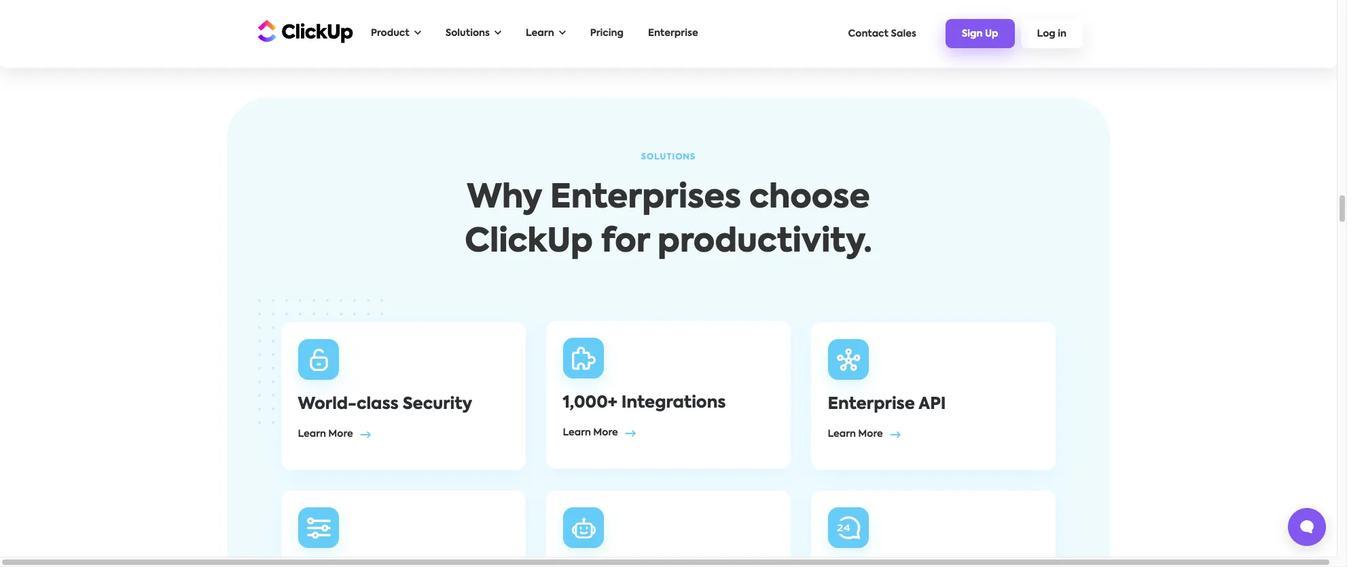 Task type: locate. For each thing, give the bounding box(es) containing it.
learn more for enterprise
[[828, 430, 883, 440]]

0 horizontal spatial learn more
[[298, 430, 353, 440]]

enterprise api
[[828, 397, 946, 413]]

0 horizontal spatial enterprise
[[648, 29, 698, 38]]

solutions
[[445, 29, 490, 38], [641, 154, 696, 162]]

sales
[[891, 29, 916, 38]]

sign
[[962, 29, 983, 39]]

why enterprises choose clickup for productivity.
[[465, 183, 872, 260]]

solutions inside popup button
[[445, 29, 490, 38]]

productivity.
[[658, 227, 872, 260]]

learn more link for class
[[298, 430, 509, 440]]

1 horizontal spatial enterprise
[[828, 397, 915, 413]]

learn more link down world-class security
[[298, 430, 509, 440]]

enterprise link
[[641, 20, 705, 48]]

more
[[594, 429, 618, 438], [329, 430, 353, 440], [859, 430, 883, 440]]

for
[[601, 227, 650, 260]]

2 horizontal spatial learn more link
[[828, 430, 1039, 440]]

enterprise inside enterprise link
[[648, 29, 698, 38]]

up
[[985, 29, 998, 39]]

log in
[[1037, 29, 1067, 39]]

0 vertical spatial solutions
[[445, 29, 490, 38]]

1 horizontal spatial learn more link
[[563, 428, 774, 439]]

enterprise right pricing
[[648, 29, 698, 38]]

learn more down 1,000+ at left
[[563, 429, 618, 438]]

learn for 1,000+ integrations
[[563, 429, 591, 438]]

learn more down enterprise api
[[828, 430, 883, 440]]

contact sales button
[[841, 22, 923, 45]]

solutions button
[[439, 20, 508, 48]]

learn more link for integrations
[[563, 428, 774, 439]]

1 horizontal spatial more
[[594, 429, 618, 438]]

more down 1,000+ at left
[[594, 429, 618, 438]]

more down enterprise api
[[859, 430, 883, 440]]

sign up button
[[945, 19, 1015, 48]]

in
[[1058, 29, 1067, 39]]

learn down 1,000+ at left
[[563, 429, 591, 438]]

1,000+
[[563, 396, 618, 412]]

enterprise
[[648, 29, 698, 38], [828, 397, 915, 413]]

1 horizontal spatial learn more
[[563, 429, 618, 438]]

learn more link down api
[[828, 430, 1039, 440]]

log in link
[[1021, 19, 1083, 48]]

api
[[919, 397, 946, 413]]

0 horizontal spatial solutions
[[445, 29, 490, 38]]

0 horizontal spatial learn more link
[[298, 430, 509, 440]]

more for enterprise
[[859, 430, 883, 440]]

choose
[[749, 183, 870, 216]]

sign up
[[962, 29, 998, 39]]

learn
[[526, 29, 554, 38], [563, 429, 591, 438], [298, 430, 326, 440], [828, 430, 856, 440]]

0 vertical spatial enterprise
[[648, 29, 698, 38]]

1 horizontal spatial solutions
[[641, 154, 696, 162]]

2 horizontal spatial more
[[859, 430, 883, 440]]

learn more link
[[563, 428, 774, 439], [298, 430, 509, 440], [828, 430, 1039, 440]]

world-
[[298, 397, 357, 413]]

learn more for 1,000+
[[563, 429, 618, 438]]

clickup image
[[254, 18, 353, 44]]

learn down world-
[[298, 430, 326, 440]]

integrations
[[622, 396, 726, 412]]

learn right solutions popup button
[[526, 29, 554, 38]]

2 horizontal spatial learn more
[[828, 430, 883, 440]]

enterprise left api
[[828, 397, 915, 413]]

learn more link down 'integrations'
[[563, 428, 774, 439]]

more down world-
[[329, 430, 353, 440]]

1 vertical spatial enterprise
[[828, 397, 915, 413]]

learn more down world-
[[298, 430, 353, 440]]

learn inside dropdown button
[[526, 29, 554, 38]]

0 horizontal spatial more
[[329, 430, 353, 440]]

learn more
[[563, 429, 618, 438], [298, 430, 353, 440], [828, 430, 883, 440]]

contact sales
[[848, 29, 916, 38]]

learn more for world-
[[298, 430, 353, 440]]

learn down enterprise api
[[828, 430, 856, 440]]



Task type: vqa. For each thing, say whether or not it's contained in the screenshot.
24/7 support LINK
no



Task type: describe. For each thing, give the bounding box(es) containing it.
enterprise for enterprise api
[[828, 397, 915, 413]]

more for 1,000+
[[594, 429, 618, 438]]

pricing link
[[583, 20, 630, 48]]

log
[[1037, 29, 1055, 39]]

pricing
[[590, 29, 624, 38]]

learn for enterprise api
[[828, 430, 856, 440]]

1 vertical spatial solutions
[[641, 154, 696, 162]]

class
[[357, 397, 399, 413]]

world-class security
[[298, 397, 473, 413]]

enterprise for enterprise
[[648, 29, 698, 38]]

product button
[[364, 20, 428, 48]]

enterprises
[[550, 183, 741, 216]]

learn more link for api
[[828, 430, 1039, 440]]

learn button
[[519, 20, 572, 48]]

1,000+ integrations
[[563, 396, 726, 412]]

contact
[[848, 29, 889, 38]]

product
[[371, 29, 409, 38]]

security
[[403, 397, 473, 413]]

why
[[467, 183, 542, 216]]

more for world-
[[329, 430, 353, 440]]

learn for world-class security
[[298, 430, 326, 440]]

clickup
[[465, 227, 593, 260]]



